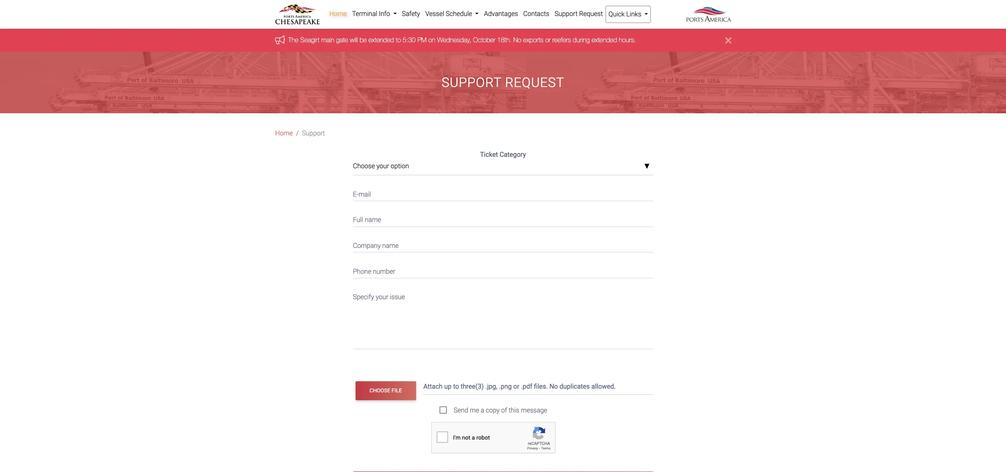 Task type: locate. For each thing, give the bounding box(es) containing it.
e-
[[353, 191, 359, 199]]

name
[[365, 216, 381, 224], [382, 242, 399, 250]]

main
[[321, 36, 334, 44]]

links
[[626, 10, 642, 18]]

home for top home link
[[329, 10, 347, 18]]

phone number
[[353, 268, 395, 276]]

safety
[[402, 10, 420, 18]]

support
[[555, 10, 578, 18], [442, 75, 502, 91], [302, 130, 325, 138]]

1 vertical spatial home
[[275, 130, 293, 138]]

the seagirt main gate will be extended to 5:30 pm on wednesday, october 18th.  no exports or reefers during extended hours. link
[[288, 36, 636, 44]]

home inside home link
[[329, 10, 347, 18]]

choose file
[[370, 388, 402, 395]]

home
[[329, 10, 347, 18], [275, 130, 293, 138]]

1 vertical spatial name
[[382, 242, 399, 250]]

your
[[377, 163, 389, 170], [376, 294, 388, 302]]

1 vertical spatial request
[[505, 75, 565, 91]]

0 vertical spatial home
[[329, 10, 347, 18]]

Attach up to three(3) .jpg, .png or .pdf files. No duplicates allowed. text field
[[423, 380, 655, 396]]

request inside support request link
[[579, 10, 603, 18]]

Phone number text field
[[353, 263, 653, 279]]

1 horizontal spatial support
[[442, 75, 502, 91]]

choose up mail
[[353, 163, 375, 170]]

copy
[[486, 407, 500, 415]]

quick links
[[609, 10, 643, 18]]

0 vertical spatial support
[[555, 10, 578, 18]]

home link
[[327, 6, 350, 22], [275, 129, 293, 139]]

be
[[360, 36, 367, 44]]

0 vertical spatial name
[[365, 216, 381, 224]]

issue
[[390, 294, 405, 302]]

Full name text field
[[353, 211, 653, 227]]

safety link
[[399, 6, 423, 22]]

request
[[579, 10, 603, 18], [505, 75, 565, 91]]

extended right during
[[592, 36, 617, 44]]

choose left file
[[370, 388, 390, 395]]

1 vertical spatial your
[[376, 294, 388, 302]]

quick links link
[[606, 6, 651, 23]]

1 vertical spatial choose
[[370, 388, 390, 395]]

support request link
[[552, 6, 606, 22]]

0 vertical spatial your
[[377, 163, 389, 170]]

company
[[353, 242, 381, 250]]

0 horizontal spatial name
[[365, 216, 381, 224]]

terminal info link
[[350, 6, 399, 22]]

0 horizontal spatial request
[[505, 75, 565, 91]]

2 horizontal spatial support
[[555, 10, 578, 18]]

name right company
[[382, 242, 399, 250]]

1 horizontal spatial home
[[329, 10, 347, 18]]

1 horizontal spatial name
[[382, 242, 399, 250]]

0 horizontal spatial support
[[302, 130, 325, 138]]

0 vertical spatial request
[[579, 10, 603, 18]]

0 horizontal spatial extended
[[368, 36, 394, 44]]

1 vertical spatial home link
[[275, 129, 293, 139]]

0 horizontal spatial home link
[[275, 129, 293, 139]]

1 horizontal spatial extended
[[592, 36, 617, 44]]

extended
[[368, 36, 394, 44], [592, 36, 617, 44]]

your for specify
[[376, 294, 388, 302]]

0 vertical spatial support request
[[555, 10, 603, 18]]

phone
[[353, 268, 371, 276]]

the seagirt main gate will be extended to 5:30 pm on wednesday, october 18th.  no exports or reefers during extended hours. alert
[[0, 29, 1006, 52]]

info
[[379, 10, 390, 18]]

your left "option"
[[377, 163, 389, 170]]

of
[[501, 407, 507, 415]]

Company name text field
[[353, 237, 653, 253]]

quick
[[609, 10, 625, 18]]

terminal info
[[352, 10, 392, 18]]

2 vertical spatial support
[[302, 130, 325, 138]]

0 vertical spatial choose
[[353, 163, 375, 170]]

choose
[[353, 163, 375, 170], [370, 388, 390, 395]]

1 vertical spatial support
[[442, 75, 502, 91]]

1 horizontal spatial request
[[579, 10, 603, 18]]

support request
[[555, 10, 603, 18], [442, 75, 565, 91]]

the seagirt main gate will be extended to 5:30 pm on wednesday, october 18th.  no exports or reefers during extended hours.
[[288, 36, 636, 44]]

schedule
[[446, 10, 472, 18]]

or
[[545, 36, 551, 44]]

will
[[350, 36, 358, 44]]

exports
[[523, 36, 543, 44]]

to
[[396, 36, 401, 44]]

e-mail
[[353, 191, 371, 199]]

number
[[373, 268, 395, 276]]

0 horizontal spatial home
[[275, 130, 293, 138]]

2 extended from the left
[[592, 36, 617, 44]]

▼
[[644, 164, 650, 170]]

gate
[[336, 36, 348, 44]]

0 vertical spatial home link
[[327, 6, 350, 22]]

ticket
[[480, 151, 498, 159]]

your left issue
[[376, 294, 388, 302]]

1 horizontal spatial home link
[[327, 6, 350, 22]]

extended left to
[[368, 36, 394, 44]]

1 extended from the left
[[368, 36, 394, 44]]

name right full
[[365, 216, 381, 224]]



Task type: vqa. For each thing, say whether or not it's contained in the screenshot.
5/29/2023 08:00
no



Task type: describe. For each thing, give the bounding box(es) containing it.
ticket category
[[480, 151, 526, 159]]

18th.
[[497, 36, 511, 44]]

send
[[454, 407, 468, 415]]

file
[[392, 388, 402, 395]]

send me a copy of this message
[[454, 407, 547, 415]]

wednesday,
[[437, 36, 471, 44]]

your for choose
[[377, 163, 389, 170]]

seagirt
[[300, 36, 319, 44]]

5:30
[[403, 36, 415, 44]]

advantages
[[484, 10, 518, 18]]

Specify your issue text field
[[353, 289, 653, 350]]

the
[[288, 36, 298, 44]]

contacts link
[[521, 6, 552, 22]]

me
[[470, 407, 479, 415]]

choose your option
[[353, 163, 409, 170]]

october
[[473, 36, 495, 44]]

close image
[[725, 36, 731, 45]]

vessel schedule link
[[423, 6, 482, 22]]

this
[[509, 407, 519, 415]]

during
[[573, 36, 590, 44]]

category
[[500, 151, 526, 159]]

choose for choose file
[[370, 388, 390, 395]]

specify
[[353, 294, 374, 302]]

specify your issue
[[353, 294, 405, 302]]

a
[[481, 407, 484, 415]]

company name
[[353, 242, 399, 250]]

choose for choose your option
[[353, 163, 375, 170]]

vessel schedule
[[425, 10, 474, 18]]

message
[[521, 407, 547, 415]]

hours.
[[619, 36, 636, 44]]

reefers
[[552, 36, 571, 44]]

no
[[513, 36, 521, 44]]

full name
[[353, 216, 381, 224]]

name for company name
[[382, 242, 399, 250]]

E-mail email field
[[353, 186, 653, 202]]

contacts
[[523, 10, 550, 18]]

pm
[[417, 36, 427, 44]]

vessel
[[425, 10, 444, 18]]

mail
[[359, 191, 371, 199]]

advantages link
[[482, 6, 521, 22]]

terminal
[[352, 10, 377, 18]]

1 vertical spatial support request
[[442, 75, 565, 91]]

on
[[428, 36, 435, 44]]

name for full name
[[365, 216, 381, 224]]

full
[[353, 216, 363, 224]]

option
[[391, 163, 409, 170]]

bullhorn image
[[275, 35, 288, 44]]

home for leftmost home link
[[275, 130, 293, 138]]



